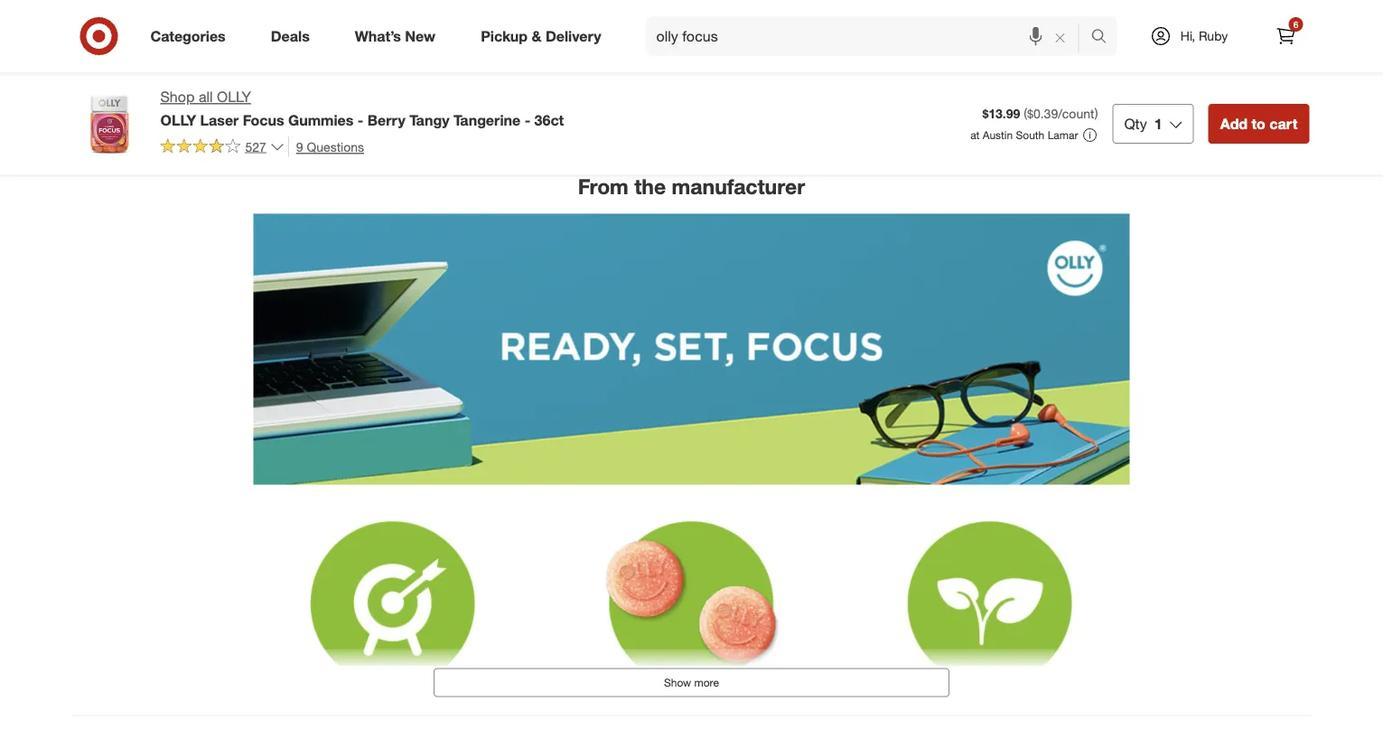 Task type: describe. For each thing, give the bounding box(es) containing it.
categories
[[150, 27, 226, 45]]

what's new link
[[340, 16, 458, 56]]

sponsored
[[638, 46, 691, 60]]

$13.99 ( $0.39 /count )
[[983, 106, 1099, 122]]

olly women's multivitamin gummies - berry link
[[1006, 0, 1155, 62]]

new
[[405, 27, 436, 45]]

What can we help you find? suggestions appear below search field
[[646, 16, 1096, 56]]

)
[[1095, 106, 1099, 122]]

focus inside shop all olly olly laser focus gummies - berry tangy tangerine - 36ct
[[243, 111, 284, 129]]

tangerine
[[454, 111, 521, 129]]

pickup & delivery
[[481, 27, 602, 45]]

image of olly laser focus gummies - berry tangy tangerine - 36ct image
[[74, 87, 146, 159]]

manufacturer
[[672, 173, 805, 199]]

add to cart button
[[1209, 104, 1310, 144]]

olly inside olly women's multivitamin gummies - berry
[[1006, 15, 1036, 31]]

gummies inside olly women's multivitamin gummies - berry
[[1078, 31, 1132, 46]]

south
[[1016, 128, 1045, 142]]

(
[[1024, 106, 1028, 122]]

add to cart
[[1221, 115, 1298, 132]]

the
[[635, 173, 666, 199]]

laser
[[200, 111, 239, 129]]

deals
[[271, 27, 310, 45]]

pickup & delivery link
[[466, 16, 624, 56]]

deals link
[[256, 16, 332, 56]]

olly plant powered focus adaptogens capsules - 30ct link
[[269, 0, 417, 62]]

527 link
[[160, 136, 285, 158]]

- inside olly plant powered focus adaptogens capsules - 30ct
[[325, 46, 330, 62]]

ruby
[[1199, 28, 1229, 44]]

delivery
[[546, 27, 602, 45]]

adaptogens
[[307, 31, 376, 46]]

- inside olly women's multivitamin gummies - berry
[[1136, 31, 1141, 46]]

qty 1
[[1125, 115, 1163, 132]]

olly women's multivitamin gummies - berry
[[1006, 15, 1141, 62]]

at austin south lamar
[[971, 128, 1079, 142]]

more
[[695, 676, 720, 690]]

- up questions at the left top
[[358, 111, 364, 129]]

categories link
[[135, 16, 248, 56]]

pickup
[[481, 27, 528, 45]]

show more button
[[434, 668, 950, 697]]

search
[[1083, 29, 1127, 47]]

from the manufacturer
[[578, 173, 805, 199]]



Task type: vqa. For each thing, say whether or not it's contained in the screenshot.
"entered" at the bottom of the page
no



Task type: locate. For each thing, give the bounding box(es) containing it.
0 vertical spatial berry
[[1006, 46, 1038, 62]]

from
[[578, 173, 629, 199]]

hi,
[[1181, 28, 1196, 44]]

9 questions
[[296, 139, 364, 154]]

what's
[[355, 27, 401, 45]]

focus inside olly plant powered focus adaptogens capsules - 30ct
[[269, 31, 303, 46]]

berry
[[1006, 46, 1038, 62], [368, 111, 406, 129]]

sponsored link
[[638, 0, 786, 60]]

1 horizontal spatial berry
[[1006, 46, 1038, 62]]

gummies inside shop all olly olly laser focus gummies - berry tangy tangerine - 36ct
[[288, 111, 354, 129]]

olly left women's
[[1006, 15, 1036, 31]]

1 vertical spatial gummies
[[288, 111, 354, 129]]

- left 30ct at the top of the page
[[325, 46, 330, 62]]

berry inside shop all olly olly laser focus gummies - berry tangy tangerine - 36ct
[[368, 111, 406, 129]]

9
[[296, 139, 303, 154]]

6 link
[[1267, 16, 1307, 56]]

search button
[[1083, 16, 1127, 60]]

women's
[[1040, 15, 1092, 31]]

plant
[[302, 15, 331, 31]]

1 vertical spatial berry
[[368, 111, 406, 129]]

what's new
[[355, 27, 436, 45]]

cart
[[1270, 115, 1298, 132]]

-
[[1136, 31, 1141, 46], [325, 46, 330, 62], [358, 111, 364, 129], [525, 111, 531, 129]]

multivitamin
[[1006, 31, 1074, 46]]

6
[[1294, 19, 1299, 30]]

olly inside olly plant powered focus adaptogens capsules - 30ct
[[269, 15, 299, 31]]

berry inside olly women's multivitamin gummies - berry
[[1006, 46, 1038, 62]]

9 questions link
[[288, 136, 364, 157]]

lamar
[[1048, 128, 1079, 142]]

- left 36ct
[[525, 111, 531, 129]]

tangy
[[410, 111, 450, 129]]

30ct
[[334, 46, 358, 62]]

gummies
[[1078, 31, 1132, 46], [288, 111, 354, 129]]

shop
[[160, 88, 195, 106]]

capsules
[[269, 46, 322, 62]]

olly plant powered focus adaptogens capsules - 30ct
[[269, 15, 385, 62]]

$0.39
[[1028, 106, 1059, 122]]

1 horizontal spatial gummies
[[1078, 31, 1132, 46]]

olly down shop at the left top of the page
[[160, 111, 196, 129]]

527
[[245, 139, 267, 154]]

&
[[532, 27, 542, 45]]

0 vertical spatial gummies
[[1078, 31, 1132, 46]]

$13.99
[[983, 106, 1021, 122]]

at
[[971, 128, 980, 142]]

shop all olly olly laser focus gummies - berry tangy tangerine - 36ct
[[160, 88, 564, 129]]

all
[[199, 88, 213, 106]]

olly up laser
[[217, 88, 251, 106]]

berry left tangy
[[368, 111, 406, 129]]

focus
[[269, 31, 303, 46], [243, 111, 284, 129]]

to
[[1252, 115, 1266, 132]]

0 horizontal spatial gummies
[[288, 111, 354, 129]]

add
[[1221, 115, 1248, 132]]

1
[[1155, 115, 1163, 132]]

hi, ruby
[[1181, 28, 1229, 44]]

show more
[[664, 676, 720, 690]]

0 horizontal spatial berry
[[368, 111, 406, 129]]

austin
[[983, 128, 1013, 142]]

olly
[[269, 15, 299, 31], [1006, 15, 1036, 31], [217, 88, 251, 106], [160, 111, 196, 129]]

0 vertical spatial focus
[[269, 31, 303, 46]]

show
[[664, 676, 692, 690]]

powered
[[335, 15, 385, 31]]

olly left plant
[[269, 15, 299, 31]]

- right search button
[[1136, 31, 1141, 46]]

36ct
[[535, 111, 564, 129]]

berry up (
[[1006, 46, 1038, 62]]

qty
[[1125, 115, 1148, 132]]

/count
[[1059, 106, 1095, 122]]

1 vertical spatial focus
[[243, 111, 284, 129]]

questions
[[307, 139, 364, 154]]



